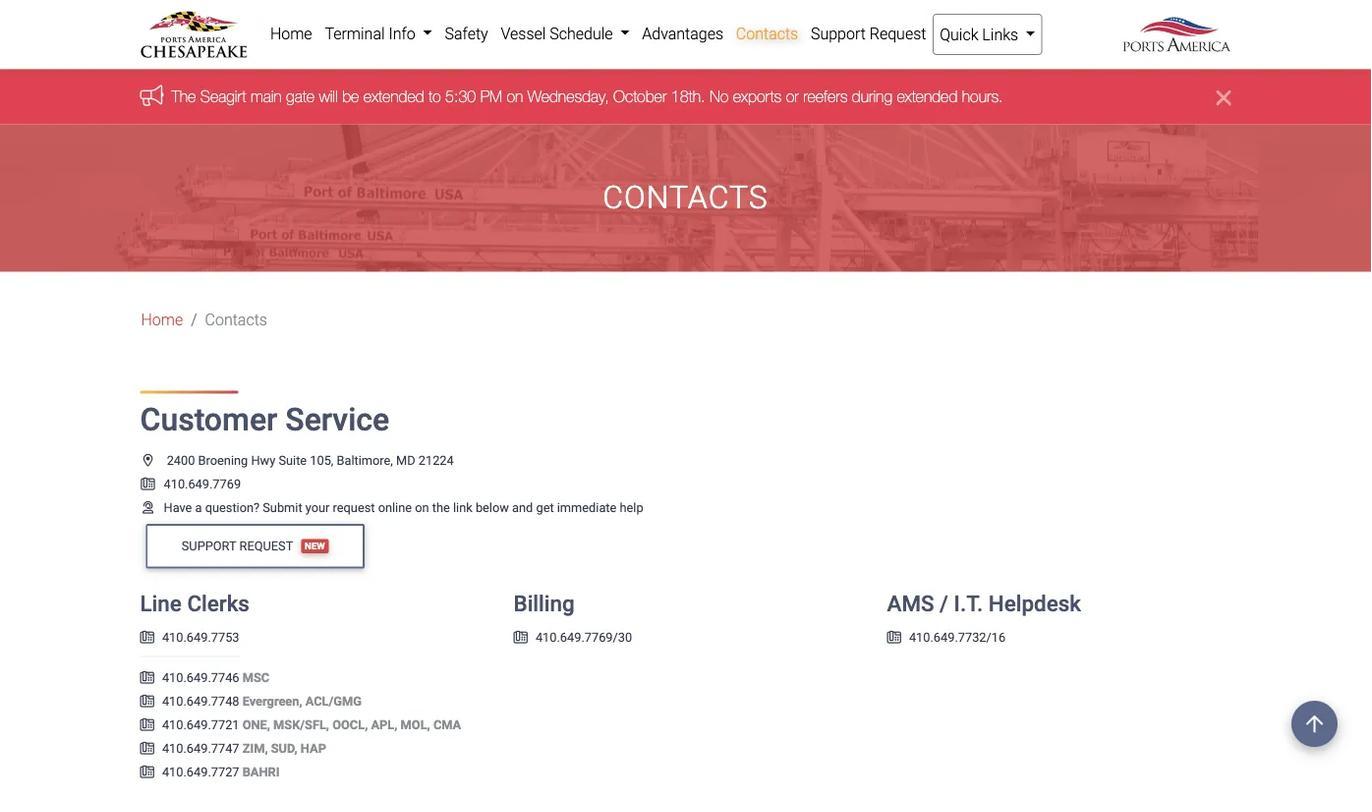 Task type: locate. For each thing, give the bounding box(es) containing it.
quick links
[[940, 25, 1023, 44]]

question?
[[205, 500, 260, 515]]

pm
[[481, 86, 503, 105]]

410.649.7747 zim, sud, hap
[[162, 741, 326, 756]]

no
[[710, 86, 729, 105]]

410.649.7769/30 link
[[514, 630, 632, 645]]

map marker alt image
[[140, 454, 156, 466]]

zim,
[[243, 741, 268, 756]]

home for bottommost home link
[[141, 311, 183, 329]]

phone office image left 410.649.7721
[[140, 719, 154, 731]]

1 vertical spatial support request
[[182, 539, 293, 554]]

extended right during
[[897, 86, 958, 105]]

support
[[811, 24, 866, 43], [182, 539, 236, 554]]

phone office image down "line"
[[140, 631, 154, 644]]

phone office image for 410.649.7727
[[140, 766, 154, 778]]

hwy
[[251, 453, 276, 467]]

phone office image down billing
[[514, 631, 528, 644]]

vessel schedule
[[501, 24, 617, 43]]

seagirt
[[200, 86, 246, 105]]

support down a
[[182, 539, 236, 554]]

phone office image inside '410.649.7732/16' link
[[888, 631, 902, 644]]

vessel schedule link
[[495, 14, 636, 53]]

contacts
[[736, 24, 799, 43], [603, 179, 769, 216], [205, 311, 267, 329]]

suite
[[279, 453, 307, 467]]

a
[[195, 500, 202, 515]]

quick links link
[[933, 14, 1043, 55]]

home link
[[264, 14, 319, 53], [141, 308, 183, 332]]

1 vertical spatial contacts
[[603, 179, 769, 216]]

home
[[270, 24, 312, 43], [141, 311, 183, 329]]

the
[[432, 500, 450, 515]]

0 horizontal spatial extended
[[364, 86, 424, 105]]

410.649.7746
[[162, 670, 239, 685]]

phone office image down map marker alt icon
[[140, 477, 156, 490]]

1 phone office image from the top
[[140, 631, 154, 644]]

phone office image
[[140, 477, 156, 490], [514, 631, 528, 644], [888, 631, 902, 644], [140, 671, 154, 684], [140, 742, 154, 755]]

phone office image
[[140, 631, 154, 644], [140, 695, 154, 708], [140, 719, 154, 731], [140, 766, 154, 778]]

extended
[[364, 86, 424, 105], [897, 86, 958, 105]]

1 vertical spatial request
[[239, 539, 293, 554]]

phone office image for 410.649.7732/16
[[888, 631, 902, 644]]

the seagirt main gate will be extended to 5:30 pm on wednesday, october 18th.  no exports or reefers during extended hours. link
[[172, 86, 1004, 105]]

410.649.7769
[[164, 476, 241, 491]]

baltimore,
[[337, 453, 393, 467]]

phone office image inside 410.649.7769/30 link
[[514, 631, 528, 644]]

1 horizontal spatial home
[[270, 24, 312, 43]]

will
[[319, 86, 338, 105]]

1 horizontal spatial extended
[[897, 86, 958, 105]]

2 phone office image from the top
[[140, 695, 154, 708]]

1 horizontal spatial on
[[507, 86, 524, 105]]

0 vertical spatial on
[[507, 86, 524, 105]]

0 horizontal spatial support
[[182, 539, 236, 554]]

phone office image left the 410.649.7746
[[140, 671, 154, 684]]

phone office image for 410.649.7769/30
[[514, 631, 528, 644]]

support request up during
[[811, 24, 927, 43]]

1 horizontal spatial home link
[[264, 14, 319, 53]]

support request down question?
[[182, 539, 293, 554]]

terminal info
[[325, 24, 420, 43]]

schedule
[[550, 24, 613, 43]]

oocl,
[[333, 718, 368, 732]]

get
[[536, 500, 554, 515]]

home inside home link
[[270, 24, 312, 43]]

1 vertical spatial home
[[141, 311, 183, 329]]

the seagirt main gate will be extended to 5:30 pm on wednesday, october 18th.  no exports or reefers during extended hours. alert
[[0, 69, 1372, 124]]

phone office image for 410.649.7769
[[140, 477, 156, 490]]

phone office image left 410.649.7748
[[140, 695, 154, 708]]

quick
[[940, 25, 979, 44]]

request
[[870, 24, 927, 43], [239, 539, 293, 554]]

support up reefers
[[811, 24, 866, 43]]

ams / i.t. helpdesk
[[888, 590, 1082, 616]]

on
[[507, 86, 524, 105], [415, 500, 429, 515]]

on inside alert
[[507, 86, 524, 105]]

0 horizontal spatial home link
[[141, 308, 183, 332]]

410.649.7753
[[162, 630, 239, 645]]

go to top image
[[1292, 701, 1338, 747]]

1 vertical spatial home link
[[141, 308, 183, 332]]

0 vertical spatial support request
[[811, 24, 927, 43]]

on left the on the left bottom
[[415, 500, 429, 515]]

phone office image inside 410.649.7769 link
[[140, 477, 156, 490]]

phone office image inside 410.649.7753 link
[[140, 631, 154, 644]]

request left quick
[[870, 24, 927, 43]]

410.649.7753 link
[[140, 630, 239, 645]]

exports
[[733, 86, 782, 105]]

help
[[620, 500, 644, 515]]

service
[[285, 402, 390, 438]]

2400 broening hwy suite 105, baltimore, md 21224 link
[[140, 453, 454, 467]]

the seagirt main gate will be extended to 5:30 pm on wednesday, october 18th.  no exports or reefers during extended hours.
[[172, 86, 1004, 105]]

request down submit
[[239, 539, 293, 554]]

extended left to
[[364, 86, 424, 105]]

0 vertical spatial contacts
[[736, 24, 799, 43]]

the
[[172, 86, 196, 105]]

new
[[305, 541, 325, 552]]

0 horizontal spatial home
[[141, 311, 183, 329]]

0 vertical spatial support
[[811, 24, 866, 43]]

sud,
[[271, 741, 298, 756]]

0 vertical spatial request
[[870, 24, 927, 43]]

1 vertical spatial on
[[415, 500, 429, 515]]

hap
[[301, 741, 326, 756]]

phone office image down the ams
[[888, 631, 902, 644]]

phone office image left 410.649.7727
[[140, 766, 154, 778]]

2 extended from the left
[[897, 86, 958, 105]]

410.649.7769 link
[[140, 476, 241, 491]]

safety
[[445, 24, 488, 43]]

support request
[[811, 24, 927, 43], [182, 539, 293, 554]]

3 phone office image from the top
[[140, 719, 154, 731]]

acl/gmg
[[306, 694, 362, 709]]

410.649.7746 msc
[[162, 670, 270, 685]]

phone office image for 410.649.7721
[[140, 719, 154, 731]]

0 horizontal spatial support request
[[182, 539, 293, 554]]

gate
[[286, 86, 315, 105]]

wednesday,
[[528, 86, 609, 105]]

bahri
[[243, 765, 280, 780]]

0 horizontal spatial request
[[239, 539, 293, 554]]

410.649.7727
[[162, 765, 239, 780]]

4 phone office image from the top
[[140, 766, 154, 778]]

0 vertical spatial home
[[270, 24, 312, 43]]

billing
[[514, 590, 575, 616]]

advantages link
[[636, 14, 730, 53]]

mol,
[[401, 718, 430, 732]]

410.649.7721 one, msk/sfl, oocl, apl, mol, cma
[[162, 718, 461, 732]]

below
[[476, 500, 509, 515]]

on right 'pm'
[[507, 86, 524, 105]]

support request link
[[805, 14, 933, 53]]

105,
[[310, 453, 334, 467]]

/
[[940, 590, 949, 616]]

phone office image for 410.649.7748
[[140, 695, 154, 708]]



Task type: vqa. For each thing, say whether or not it's contained in the screenshot.
the topmost 06:00 AM - 4:00 PM
no



Task type: describe. For each thing, give the bounding box(es) containing it.
one,
[[243, 718, 270, 732]]

during
[[852, 86, 893, 105]]

hours.
[[962, 86, 1004, 105]]

410.649.7727 bahri
[[162, 765, 280, 780]]

info
[[389, 24, 416, 43]]

immediate
[[557, 500, 617, 515]]

i.t.
[[954, 590, 984, 616]]

customer service
[[140, 402, 390, 438]]

410.649.7748
[[162, 694, 239, 709]]

to
[[429, 86, 441, 105]]

cma
[[434, 718, 461, 732]]

410.649.7721
[[162, 718, 239, 732]]

410.649.7747
[[162, 741, 239, 756]]

have a question? submit your request online on the link below and get immediate help link
[[140, 500, 644, 515]]

links
[[983, 25, 1019, 44]]

apl,
[[371, 718, 398, 732]]

line clerks
[[140, 590, 250, 616]]

2 vertical spatial contacts
[[205, 311, 267, 329]]

and
[[512, 500, 533, 515]]

21224
[[419, 453, 454, 467]]

customer
[[140, 402, 278, 438]]

terminal
[[325, 24, 385, 43]]

main
[[251, 86, 282, 105]]

msc
[[243, 670, 270, 685]]

reefers
[[804, 86, 848, 105]]

advantages
[[642, 24, 724, 43]]

1 extended from the left
[[364, 86, 424, 105]]

1 horizontal spatial support
[[811, 24, 866, 43]]

410.649.7769/30
[[536, 630, 632, 645]]

410.649.7732/16
[[910, 630, 1006, 645]]

online
[[378, 500, 412, 515]]

bullhorn image
[[140, 85, 172, 106]]

ams
[[888, 590, 935, 616]]

broening
[[198, 453, 248, 467]]

request
[[333, 500, 375, 515]]

5:30
[[446, 86, 476, 105]]

your
[[306, 500, 330, 515]]

0 horizontal spatial on
[[415, 500, 429, 515]]

be
[[342, 86, 359, 105]]

18th.
[[671, 86, 706, 105]]

phone office image left 410.649.7747
[[140, 742, 154, 755]]

1 horizontal spatial support request
[[811, 24, 927, 43]]

msk/sfl,
[[273, 718, 329, 732]]

or
[[786, 86, 799, 105]]

user headset image
[[140, 501, 156, 513]]

evergreen,
[[243, 694, 302, 709]]

safety link
[[439, 14, 495, 53]]

home for topmost home link
[[270, 24, 312, 43]]

submit
[[263, 500, 303, 515]]

close image
[[1217, 85, 1232, 109]]

md
[[396, 453, 416, 467]]

410.649.7732/16 link
[[888, 630, 1006, 645]]

2400 broening hwy suite 105, baltimore, md 21224
[[167, 453, 454, 467]]

phone office image for 410.649.7753
[[140, 631, 154, 644]]

clerks
[[187, 590, 250, 616]]

have
[[164, 500, 192, 515]]

vessel
[[501, 24, 546, 43]]

have a question? submit your request online on the link below and get immediate help
[[164, 500, 644, 515]]

link
[[453, 500, 473, 515]]

1 vertical spatial support
[[182, 539, 236, 554]]

october
[[614, 86, 667, 105]]

line
[[140, 590, 182, 616]]

410.649.7748 evergreen, acl/gmg
[[162, 694, 362, 709]]

0 vertical spatial home link
[[264, 14, 319, 53]]

contacts link
[[730, 14, 805, 53]]

2400
[[167, 453, 195, 467]]

helpdesk
[[989, 590, 1082, 616]]

1 horizontal spatial request
[[870, 24, 927, 43]]

contacts inside "link"
[[736, 24, 799, 43]]



